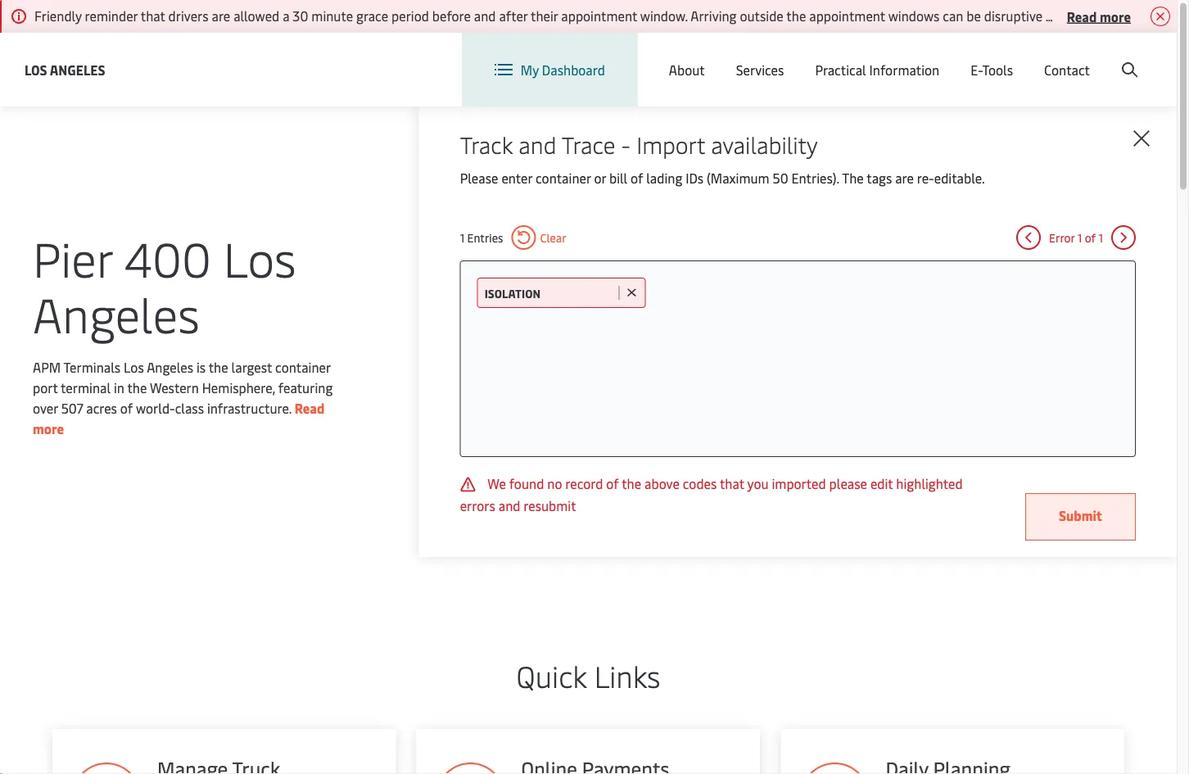 Task type: vqa. For each thing, say whether or not it's contained in the screenshot.
Los
yes



Task type: locate. For each thing, give the bounding box(es) containing it.
record
[[566, 475, 603, 492]]

1 horizontal spatial more
[[1100, 7, 1131, 25]]

3 1 from the left
[[1099, 230, 1104, 245]]

quick links
[[517, 656, 661, 696]]

practical
[[816, 61, 867, 78]]

more for read more button
[[1100, 7, 1131, 25]]

enter
[[502, 169, 533, 187]]

1 vertical spatial more
[[33, 420, 64, 438]]

more down over
[[33, 420, 64, 438]]

the inside 'we found no record of the above codes that you imported please edit highlighted errors and resubmit'
[[622, 475, 642, 492]]

1 right error
[[1078, 230, 1083, 245]]

0 vertical spatial read
[[1067, 7, 1097, 25]]

0 horizontal spatial read
[[295, 399, 325, 417]]

0 vertical spatial more
[[1100, 7, 1131, 25]]

login / create account link
[[984, 33, 1146, 81]]

2 vertical spatial angeles
[[147, 358, 193, 376]]

los angeles link
[[25, 59, 105, 80]]

about
[[669, 61, 705, 78]]

los for apm terminals los angeles is the largest container port terminal in the western hemisphere, featuring over 507 acres of world-class infrastructure.
[[124, 358, 144, 376]]

1 vertical spatial the
[[127, 379, 147, 397]]

0 horizontal spatial more
[[33, 420, 64, 438]]

container up featuring
[[275, 358, 331, 376]]

1 horizontal spatial container
[[536, 169, 591, 187]]

2 vertical spatial los
[[124, 358, 144, 376]]

read more down western
[[33, 399, 325, 438]]

read up login / create account
[[1067, 7, 1097, 25]]

the left above
[[622, 475, 642, 492]]

e-
[[971, 61, 983, 78]]

import
[[637, 128, 706, 159]]

port
[[33, 379, 58, 397]]

1 horizontal spatial the
[[209, 358, 228, 376]]

1 vertical spatial los
[[223, 225, 296, 289]]

1 horizontal spatial read
[[1067, 7, 1097, 25]]

no
[[548, 475, 562, 492]]

los inside the apm terminals los angeles is the largest container port terminal in the western hemisphere, featuring over 507 acres of world-class infrastructure.
[[124, 358, 144, 376]]

global
[[861, 48, 899, 66]]

0 horizontal spatial read more
[[33, 399, 325, 438]]

manager truck appointments - 53 image
[[72, 763, 141, 774]]

1 vertical spatial container
[[275, 358, 331, 376]]

more up "account"
[[1100, 7, 1131, 25]]

dashboard
[[542, 61, 605, 78]]

0 vertical spatial los
[[25, 61, 47, 78]]

read
[[1067, 7, 1097, 25], [295, 399, 325, 417]]

los angeles
[[25, 61, 105, 78]]

angeles inside pier 400 los angeles
[[33, 281, 200, 345]]

terminal
[[61, 379, 111, 397]]

0 horizontal spatial container
[[275, 358, 331, 376]]

angeles for 400
[[33, 281, 200, 345]]

1 vertical spatial angeles
[[33, 281, 200, 345]]

we found no record of the above codes that you imported please edit highlighted errors and resubmit
[[460, 475, 963, 514]]

the
[[209, 358, 228, 376], [127, 379, 147, 397], [622, 475, 642, 492]]

the right is
[[209, 358, 228, 376]]

found
[[509, 475, 544, 492]]

more inside button
[[1100, 7, 1131, 25]]

read for read more link
[[295, 399, 325, 417]]

submit
[[1059, 507, 1103, 524]]

infrastructure.
[[207, 399, 292, 417]]

more for read more link
[[33, 420, 64, 438]]

more
[[1100, 7, 1131, 25], [33, 420, 64, 438]]

close alert image
[[1151, 7, 1171, 26]]

read down featuring
[[295, 399, 325, 417]]

read inside button
[[1067, 7, 1097, 25]]

0 horizontal spatial 1
[[460, 230, 465, 245]]

Entered ID text field
[[485, 285, 615, 301]]

0 vertical spatial and
[[519, 128, 557, 159]]

1 vertical spatial read
[[295, 399, 325, 417]]

submit button
[[1026, 493, 1136, 541]]

and
[[519, 128, 557, 159], [499, 496, 521, 514]]

2 horizontal spatial the
[[622, 475, 642, 492]]

above
[[645, 475, 680, 492]]

re-
[[917, 169, 935, 187]]

error
[[1050, 230, 1075, 245]]

read more
[[1067, 7, 1131, 25], [33, 399, 325, 438]]

menu
[[902, 48, 936, 66]]

1 left view next error "icon"
[[1099, 230, 1104, 245]]

clear
[[540, 230, 567, 245]]

western
[[150, 379, 199, 397]]

2 horizontal spatial los
[[223, 225, 296, 289]]

of right bill
[[631, 169, 643, 187]]

0 horizontal spatial los
[[25, 61, 47, 78]]

highlighted
[[897, 475, 963, 492]]

edit
[[871, 475, 893, 492]]

orange club loyalty program - 56 image
[[801, 763, 870, 774]]

1 horizontal spatial los
[[124, 358, 144, 376]]

1 horizontal spatial 1
[[1078, 230, 1083, 245]]

container
[[536, 169, 591, 187], [275, 358, 331, 376]]

0 vertical spatial the
[[209, 358, 228, 376]]

1 left the entries
[[460, 230, 465, 245]]

read more for read more button
[[1067, 7, 1131, 25]]

2 horizontal spatial 1
[[1099, 230, 1104, 245]]

of right record
[[607, 475, 619, 492]]

contact
[[1045, 61, 1091, 78]]

of
[[631, 169, 643, 187], [1085, 230, 1096, 245], [120, 399, 133, 417], [607, 475, 619, 492]]

read more for read more link
[[33, 399, 325, 438]]

and down 'we'
[[499, 496, 521, 514]]

and inside 'we found no record of the above codes that you imported please edit highlighted errors and resubmit'
[[499, 496, 521, 514]]

login / create account
[[1014, 48, 1146, 66]]

los
[[25, 61, 47, 78], [223, 225, 296, 289], [124, 358, 144, 376]]

apm terminals los angeles is the largest container port terminal in the western hemisphere, featuring over 507 acres of world-class infrastructure.
[[33, 358, 333, 417]]

los inside pier 400 los angeles
[[223, 225, 296, 289]]

the right in in the left of the page
[[127, 379, 147, 397]]

of down in in the left of the page
[[120, 399, 133, 417]]

1 1 from the left
[[460, 230, 465, 245]]

the
[[842, 169, 864, 187]]

1 vertical spatial read more
[[33, 399, 325, 438]]

1 horizontal spatial read more
[[1067, 7, 1131, 25]]

read for read more button
[[1067, 7, 1097, 25]]

0 vertical spatial read more
[[1067, 7, 1131, 25]]

container left 'or'
[[536, 169, 591, 187]]

angeles inside the apm terminals los angeles is the largest container port terminal in the western hemisphere, featuring over 507 acres of world-class infrastructure.
[[147, 358, 193, 376]]

angeles
[[50, 61, 105, 78], [33, 281, 200, 345], [147, 358, 193, 376]]

2 vertical spatial the
[[622, 475, 642, 492]]

read more up login / create account
[[1067, 7, 1131, 25]]

create
[[1057, 48, 1095, 66]]

clear button
[[512, 225, 567, 250]]

and up enter
[[519, 128, 557, 159]]

1 vertical spatial and
[[499, 496, 521, 514]]

1
[[460, 230, 465, 245], [1078, 230, 1083, 245], [1099, 230, 1104, 245]]



Task type: describe. For each thing, give the bounding box(es) containing it.
over
[[33, 399, 58, 417]]

services button
[[736, 33, 784, 107]]

the for errors
[[622, 475, 642, 492]]

pier
[[33, 225, 112, 289]]

featuring
[[278, 379, 333, 397]]

entries
[[467, 230, 504, 245]]

e-tools button
[[971, 33, 1014, 107]]

services
[[736, 61, 784, 78]]

507
[[61, 399, 83, 417]]

my
[[521, 61, 539, 78]]

codes
[[683, 475, 717, 492]]

world-
[[136, 399, 175, 417]]

ids
[[686, 169, 704, 187]]

pier 400 los angeles
[[33, 225, 296, 345]]

terminals
[[63, 358, 121, 376]]

links
[[595, 656, 661, 696]]

tools
[[983, 61, 1014, 78]]

los for pier 400 los angeles
[[223, 225, 296, 289]]

account
[[1098, 48, 1146, 66]]

my dashboard
[[521, 61, 605, 78]]

-
[[622, 128, 631, 159]]

that
[[720, 475, 745, 492]]

about button
[[669, 33, 705, 107]]

login
[[1014, 48, 1046, 66]]

contact button
[[1045, 33, 1091, 107]]

view next error image
[[1112, 225, 1136, 250]]

are
[[896, 169, 914, 187]]

the for featuring
[[209, 358, 228, 376]]

imported
[[772, 475, 826, 492]]

error 1 of 1
[[1050, 230, 1104, 245]]

global menu
[[861, 48, 936, 66]]

location
[[758, 48, 809, 66]]

/
[[1049, 48, 1054, 66]]

please
[[460, 169, 499, 187]]

e-tools
[[971, 61, 1014, 78]]

lading
[[647, 169, 683, 187]]

practical information button
[[816, 33, 940, 107]]

in
[[114, 379, 124, 397]]

angeles for terminals
[[147, 358, 193, 376]]

availability
[[711, 128, 818, 159]]

of inside the apm terminals los angeles is the largest container port terminal in the western hemisphere, featuring over 507 acres of world-class infrastructure.
[[120, 399, 133, 417]]

global menu button
[[825, 32, 952, 82]]

read more button
[[1067, 6, 1131, 26]]

tariffs - 131 image
[[436, 763, 505, 774]]

1 entries
[[460, 230, 504, 245]]

la secondary image
[[42, 365, 328, 610]]

400
[[124, 225, 211, 289]]

you
[[748, 475, 769, 492]]

apm
[[33, 358, 61, 376]]

quick
[[517, 656, 587, 696]]

0 horizontal spatial the
[[127, 379, 147, 397]]

0 vertical spatial container
[[536, 169, 591, 187]]

we
[[488, 475, 506, 492]]

bill
[[610, 169, 628, 187]]

50
[[773, 169, 789, 187]]

my dashboard button
[[495, 33, 605, 107]]

errors
[[460, 496, 496, 514]]

is
[[197, 358, 206, 376]]

of inside 'we found no record of the above codes that you imported please edit highlighted errors and resubmit'
[[607, 475, 619, 492]]

(maximum
[[707, 169, 770, 187]]

acres
[[86, 399, 117, 417]]

or
[[594, 169, 606, 187]]

trace
[[562, 128, 616, 159]]

track and trace - import availability
[[460, 128, 818, 159]]

view previous error image
[[1017, 225, 1041, 250]]

switch
[[716, 48, 755, 66]]

switch location button
[[690, 48, 809, 66]]

practical information
[[816, 61, 940, 78]]

class
[[175, 399, 204, 417]]

0 vertical spatial angeles
[[50, 61, 105, 78]]

2 1 from the left
[[1078, 230, 1083, 245]]

Type or paste your IDs here text field
[[653, 278, 1119, 307]]

tags
[[867, 169, 892, 187]]

largest
[[232, 358, 272, 376]]

hemisphere,
[[202, 379, 275, 397]]

track
[[460, 128, 513, 159]]

container inside the apm terminals los angeles is the largest container port terminal in the western hemisphere, featuring over 507 acres of world-class infrastructure.
[[275, 358, 331, 376]]

resubmit
[[524, 496, 576, 514]]

information
[[870, 61, 940, 78]]

entries).
[[792, 169, 840, 187]]

read more link
[[33, 399, 325, 438]]

of right error
[[1085, 230, 1096, 245]]

please enter container or bill of lading ids (maximum 50 entries). the tags are re-editable.
[[460, 169, 985, 187]]

switch location
[[716, 48, 809, 66]]

editable.
[[935, 169, 985, 187]]

please
[[830, 475, 868, 492]]



